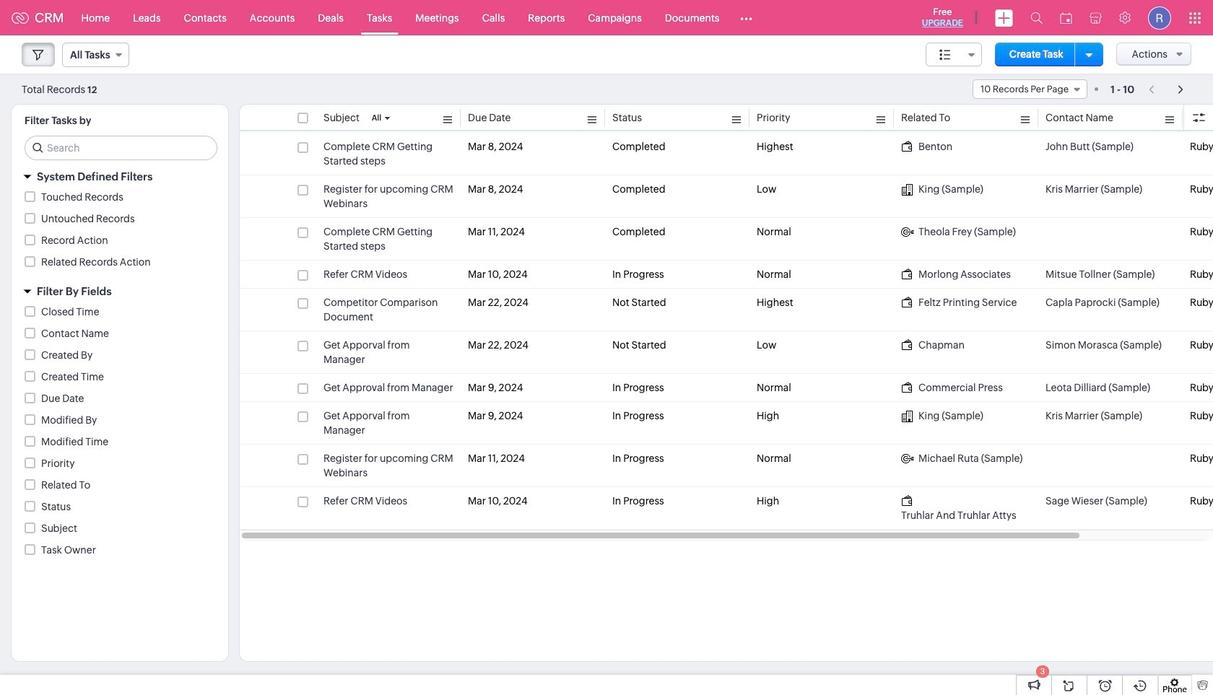 Task type: vqa. For each thing, say whether or not it's contained in the screenshot.
Create Menu element
yes



Task type: describe. For each thing, give the bounding box(es) containing it.
logo image
[[12, 12, 29, 23]]

Search text field
[[25, 136, 217, 160]]

calendar image
[[1060, 12, 1072, 23]]

none field 'size'
[[926, 43, 982, 66]]

profile element
[[1140, 0, 1180, 35]]

create menu element
[[986, 0, 1022, 35]]

search element
[[1022, 0, 1051, 35]]



Task type: locate. For each thing, give the bounding box(es) containing it.
profile image
[[1148, 6, 1171, 29]]

row group
[[240, 133, 1213, 530]]

search image
[[1031, 12, 1043, 24]]

Other Modules field
[[731, 6, 762, 29]]

create menu image
[[995, 9, 1013, 26]]

size image
[[939, 48, 951, 61]]

None field
[[62, 43, 129, 67], [926, 43, 982, 66], [973, 79, 1088, 99], [62, 43, 129, 67], [973, 79, 1088, 99]]



